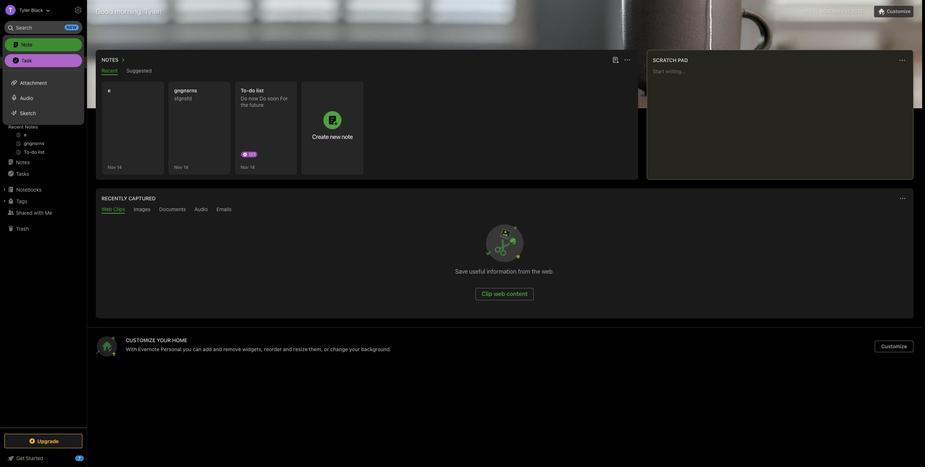 Task type: describe. For each thing, give the bounding box(es) containing it.
shortcuts button
[[0, 68, 86, 80]]

trash
[[16, 226, 29, 232]]

add your first shortcut
[[13, 86, 64, 92]]

remove
[[223, 347, 241, 353]]

shortcuts
[[16, 71, 39, 77]]

note,
[[61, 95, 72, 100]]

personal
[[161, 347, 182, 353]]

them,
[[309, 347, 323, 353]]

create new note button
[[302, 82, 364, 175]]

evernote
[[138, 347, 159, 353]]

recent tab panel
[[96, 75, 638, 180]]

suggested
[[127, 68, 152, 74]]

note creation menu element
[[5, 37, 82, 69]]

for
[[280, 95, 288, 102]]

trash link
[[0, 223, 86, 235]]

sfgnsfd
[[174, 95, 192, 102]]

tyler black
[[19, 7, 43, 13]]

Help and Learning task checklist field
[[0, 453, 87, 465]]

web clips
[[102, 206, 125, 213]]

web clips tab panel
[[96, 214, 914, 319]]

icon
[[40, 95, 49, 100]]

customize your home with evernote personal you can add and remove widgets, reorder and resize them, or change your background.
[[126, 338, 391, 353]]

captured
[[129, 196, 156, 202]]

e
[[108, 87, 111, 94]]

1 do from the left
[[241, 95, 247, 102]]

good
[[96, 7, 113, 16]]

with
[[34, 210, 44, 216]]

pad
[[678, 57, 688, 63]]

recent notes
[[8, 124, 38, 130]]

notes inside button
[[102, 57, 119, 63]]

3 nov from the left
[[241, 165, 249, 170]]

2023
[[852, 9, 863, 14]]

tasks
[[16, 171, 29, 177]]

Start writing… text field
[[653, 68, 913, 174]]

more actions field for scratch pad
[[898, 55, 908, 65]]

1 and from the left
[[213, 347, 222, 353]]

tab list for notes
[[97, 68, 637, 75]]

new inside search box
[[67, 25, 77, 30]]

notebooks
[[16, 187, 42, 193]]

stack
[[36, 101, 48, 107]]

home link
[[0, 57, 87, 68]]

to
[[64, 101, 68, 107]]

recent for recent
[[102, 68, 118, 74]]

images tab
[[134, 206, 151, 214]]

settings image
[[74, 6, 82, 14]]

create new note
[[312, 134, 353, 140]]

7
[[78, 457, 81, 461]]

shortcut
[[45, 86, 64, 92]]

first
[[34, 86, 43, 92]]

tyler
[[19, 7, 30, 13]]

2 do from the left
[[260, 95, 266, 102]]

...
[[33, 95, 38, 100]]

audio button
[[3, 90, 84, 106]]

customize
[[126, 338, 155, 344]]

web
[[102, 206, 112, 213]]

november
[[821, 9, 845, 14]]

task button
[[5, 54, 82, 67]]

tags
[[16, 198, 27, 204]]

Search text field
[[9, 21, 77, 34]]

e nov 14
[[108, 87, 122, 170]]

tyler!
[[145, 7, 162, 16]]

tab list for recently captured
[[97, 206, 912, 214]]

attachment
[[20, 80, 47, 86]]

1 vertical spatial customize
[[882, 344, 908, 350]]

tree containing home
[[0, 57, 87, 428]]

images
[[134, 206, 151, 213]]

1 vertical spatial customize button
[[875, 341, 914, 353]]

future
[[250, 102, 264, 108]]

now
[[249, 95, 258, 102]]

clip web content
[[482, 291, 528, 298]]

the inside tree
[[25, 95, 32, 100]]

note
[[21, 41, 33, 48]]

audio inside audio button
[[20, 95, 33, 101]]

0 horizontal spatial more actions image
[[623, 56, 632, 64]]

1 vertical spatial notes
[[25, 124, 38, 130]]

shared with me
[[16, 210, 52, 216]]

notes link
[[0, 157, 86, 168]]

your inside customize your home with evernote personal you can add and remove widgets, reorder and resize them, or change your background.
[[349, 347, 360, 353]]

black
[[31, 7, 43, 13]]

create
[[312, 134, 329, 140]]

get started
[[16, 456, 43, 462]]

get
[[16, 456, 25, 462]]

click the ...
[[13, 95, 38, 100]]

change
[[330, 347, 348, 353]]

2 vertical spatial notes
[[16, 159, 30, 165]]

reorder
[[264, 347, 282, 353]]

list
[[256, 87, 264, 94]]

new search field
[[9, 21, 79, 34]]

audio inside tab list
[[195, 206, 208, 213]]

documents tab
[[159, 206, 186, 214]]



Task type: vqa. For each thing, say whether or not it's contained in the screenshot.
the bottommost add
yes



Task type: locate. For each thing, give the bounding box(es) containing it.
0 horizontal spatial or
[[49, 101, 54, 107]]

customize button
[[875, 6, 914, 17], [875, 341, 914, 353]]

add right the can
[[203, 347, 212, 353]]

background.
[[361, 347, 391, 353]]

suggested tab
[[127, 68, 152, 75]]

0 horizontal spatial your
[[23, 86, 33, 92]]

1 tab list from the top
[[97, 68, 637, 75]]

tree
[[0, 57, 87, 428]]

tags button
[[0, 196, 86, 207]]

task
[[21, 57, 32, 63]]

morning,
[[115, 7, 143, 16]]

gngnsrns
[[174, 87, 197, 94]]

1 nov from the left
[[108, 165, 116, 170]]

1 horizontal spatial and
[[283, 347, 292, 353]]

1 horizontal spatial 14
[[184, 165, 188, 170]]

2 tab list from the top
[[97, 206, 912, 214]]

audio left emails
[[195, 206, 208, 213]]

2 horizontal spatial the
[[532, 269, 540, 275]]

recent down notes button
[[102, 68, 118, 74]]

2 nov from the left
[[174, 165, 182, 170]]

1 vertical spatial your
[[349, 347, 360, 353]]

soon
[[268, 95, 279, 102]]

1 horizontal spatial nov 14
[[241, 165, 255, 170]]

notes down sketch
[[25, 124, 38, 130]]

web.
[[542, 269, 554, 275]]

1 horizontal spatial do
[[260, 95, 266, 102]]

tasks button
[[0, 168, 86, 180]]

shared with me link
[[0, 207, 86, 219]]

emails tab
[[217, 206, 232, 214]]

new
[[67, 25, 77, 30], [330, 134, 341, 140]]

recently captured button
[[100, 194, 156, 203]]

0 vertical spatial new
[[67, 25, 77, 30]]

nov inside the e nov 14
[[108, 165, 116, 170]]

1 horizontal spatial add
[[203, 347, 212, 353]]

0 vertical spatial or
[[49, 101, 54, 107]]

web clips tab
[[102, 206, 125, 214]]

the inside the to-do list do now do soon for the future
[[241, 102, 248, 108]]

do down "list" at the top of the page
[[260, 95, 266, 102]]

17,
[[846, 9, 851, 14]]

new left the note
[[330, 134, 341, 140]]

scratch pad
[[653, 57, 688, 63]]

you
[[183, 347, 192, 353]]

0 horizontal spatial the
[[25, 95, 32, 100]]

0 horizontal spatial add
[[13, 108, 21, 113]]

can
[[193, 347, 201, 353]]

0 vertical spatial tab list
[[97, 68, 637, 75]]

3 14 from the left
[[250, 165, 255, 170]]

and
[[213, 347, 222, 353], [283, 347, 292, 353]]

add inside icon on a note, notebook, stack or tag to add it here.
[[13, 108, 21, 113]]

customize
[[887, 8, 911, 14], [882, 344, 908, 350]]

notebooks link
[[0, 184, 86, 196]]

1 horizontal spatial more actions image
[[899, 194, 907, 203]]

1 vertical spatial the
[[241, 102, 248, 108]]

upgrade
[[37, 439, 59, 445]]

me
[[45, 210, 52, 216]]

1 vertical spatial more actions image
[[899, 194, 907, 203]]

recent down sketch
[[8, 124, 24, 130]]

new
[[16, 41, 26, 47]]

0 vertical spatial more actions image
[[623, 56, 632, 64]]

upgrade button
[[4, 435, 82, 449]]

tab list containing web clips
[[97, 206, 912, 214]]

recently
[[102, 196, 127, 202]]

it
[[23, 108, 25, 113]]

your down attachment
[[23, 86, 33, 92]]

do down to-
[[241, 95, 247, 102]]

1 nov 14 from the left
[[174, 165, 188, 170]]

the inside web clips tab panel
[[532, 269, 540, 275]]

or
[[49, 101, 54, 107], [324, 347, 329, 353]]

2 14 from the left
[[184, 165, 188, 170]]

notes button
[[100, 56, 127, 64]]

add
[[13, 86, 22, 92]]

2 nov 14 from the left
[[241, 165, 255, 170]]

do
[[241, 95, 247, 102], [260, 95, 266, 102]]

2 and from the left
[[283, 347, 292, 353]]

0 vertical spatial notes
[[102, 57, 119, 63]]

scratch
[[653, 57, 677, 63]]

more actions image
[[623, 56, 632, 64], [899, 194, 907, 203]]

new down settings image at top left
[[67, 25, 77, 30]]

0 horizontal spatial do
[[241, 95, 247, 102]]

resize
[[293, 347, 308, 353]]

0 horizontal spatial audio
[[20, 95, 33, 101]]

0 vertical spatial recent
[[102, 68, 118, 74]]

group containing add your first shortcut
[[0, 80, 86, 159]]

do
[[249, 87, 255, 94]]

Account field
[[0, 3, 50, 17]]

scratch pad button
[[652, 56, 688, 65]]

0/3
[[249, 152, 256, 157]]

notes up tasks
[[16, 159, 30, 165]]

0 horizontal spatial nov 14
[[174, 165, 188, 170]]

0 horizontal spatial new
[[67, 25, 77, 30]]

notes up "recent" tab
[[102, 57, 119, 63]]

sketch
[[20, 110, 36, 116]]

1 vertical spatial tab list
[[97, 206, 912, 214]]

web
[[494, 291, 505, 298]]

good morning, tyler!
[[96, 7, 162, 16]]

on
[[50, 95, 56, 100]]

more actions image
[[898, 56, 907, 65]]

gngnsrns sfgnsfd
[[174, 87, 197, 102]]

note button
[[5, 38, 82, 51]]

friday,
[[804, 9, 819, 14]]

here.
[[27, 108, 38, 113]]

1 horizontal spatial nov
[[174, 165, 182, 170]]

save
[[455, 269, 468, 275]]

1 vertical spatial or
[[324, 347, 329, 353]]

1 horizontal spatial the
[[241, 102, 248, 108]]

note
[[342, 134, 353, 140]]

or right them, in the bottom left of the page
[[324, 347, 329, 353]]

the left ...
[[25, 95, 32, 100]]

0 vertical spatial add
[[13, 108, 21, 113]]

add inside customize your home with evernote personal you can add and remove widgets, reorder and resize them, or change your background.
[[203, 347, 212, 353]]

14 inside the e nov 14
[[117, 165, 122, 170]]

and left remove
[[213, 347, 222, 353]]

2 horizontal spatial 14
[[250, 165, 255, 170]]

and left resize
[[283, 347, 292, 353]]

save useful information from the web.
[[455, 269, 554, 275]]

1 vertical spatial add
[[203, 347, 212, 353]]

0 vertical spatial audio
[[20, 95, 33, 101]]

tag
[[55, 101, 62, 107]]

your right the change
[[349, 347, 360, 353]]

audio up notebook,
[[20, 95, 33, 101]]

notes
[[102, 57, 119, 63], [25, 124, 38, 130], [16, 159, 30, 165]]

or inside icon on a note, notebook, stack or tag to add it here.
[[49, 101, 54, 107]]

tab list
[[97, 68, 637, 75], [97, 206, 912, 214]]

clip web content button
[[476, 288, 534, 301]]

information
[[487, 269, 517, 275]]

More actions field
[[622, 55, 633, 65], [898, 55, 908, 65], [898, 194, 908, 204]]

1 horizontal spatial recent
[[102, 68, 118, 74]]

emails
[[217, 206, 232, 213]]

1 horizontal spatial new
[[330, 134, 341, 140]]

group
[[0, 80, 86, 159]]

new inside button
[[330, 134, 341, 140]]

1 vertical spatial new
[[330, 134, 341, 140]]

content
[[507, 291, 528, 298]]

0 horizontal spatial 14
[[117, 165, 122, 170]]

recent inside tab list
[[102, 68, 118, 74]]

recent
[[102, 68, 118, 74], [8, 124, 24, 130]]

a
[[57, 95, 59, 100]]

0 horizontal spatial and
[[213, 347, 222, 353]]

the left future
[[241, 102, 248, 108]]

recent inside tree
[[8, 124, 24, 130]]

add left the it
[[13, 108, 21, 113]]

0 vertical spatial your
[[23, 86, 33, 92]]

1 vertical spatial recent
[[8, 124, 24, 130]]

0 vertical spatial customize
[[887, 8, 911, 14]]

notebook,
[[13, 101, 35, 107]]

or inside customize your home with evernote personal you can add and remove widgets, reorder and resize them, or change your background.
[[324, 347, 329, 353]]

more actions field for recently captured
[[898, 194, 908, 204]]

shared
[[16, 210, 32, 216]]

0 horizontal spatial nov
[[108, 165, 116, 170]]

recent for recent notes
[[8, 124, 24, 130]]

1 14 from the left
[[117, 165, 122, 170]]

2 horizontal spatial nov
[[241, 165, 249, 170]]

14
[[117, 165, 122, 170], [184, 165, 188, 170], [250, 165, 255, 170]]

click
[[13, 95, 24, 100]]

clip
[[482, 291, 493, 298]]

recent tab
[[102, 68, 118, 75]]

2 vertical spatial the
[[532, 269, 540, 275]]

expand tags image
[[2, 198, 8, 204]]

your
[[157, 338, 171, 344]]

recently captured
[[102, 196, 156, 202]]

1 horizontal spatial or
[[324, 347, 329, 353]]

0 vertical spatial customize button
[[875, 6, 914, 17]]

1 horizontal spatial audio
[[195, 206, 208, 213]]

click to collapse image
[[84, 454, 89, 463]]

expand notebooks image
[[2, 187, 8, 193]]

group inside tree
[[0, 80, 86, 159]]

1 vertical spatial audio
[[195, 206, 208, 213]]

to-do list do now do soon for the future
[[241, 87, 288, 108]]

the right from
[[532, 269, 540, 275]]

0 horizontal spatial recent
[[8, 124, 24, 130]]

useful
[[469, 269, 485, 275]]

nov 14
[[174, 165, 188, 170], [241, 165, 255, 170]]

widgets,
[[242, 347, 263, 353]]

audio tab
[[195, 206, 208, 214]]

or down on
[[49, 101, 54, 107]]

tab list containing recent
[[97, 68, 637, 75]]

1 horizontal spatial your
[[349, 347, 360, 353]]

0 vertical spatial the
[[25, 95, 32, 100]]



